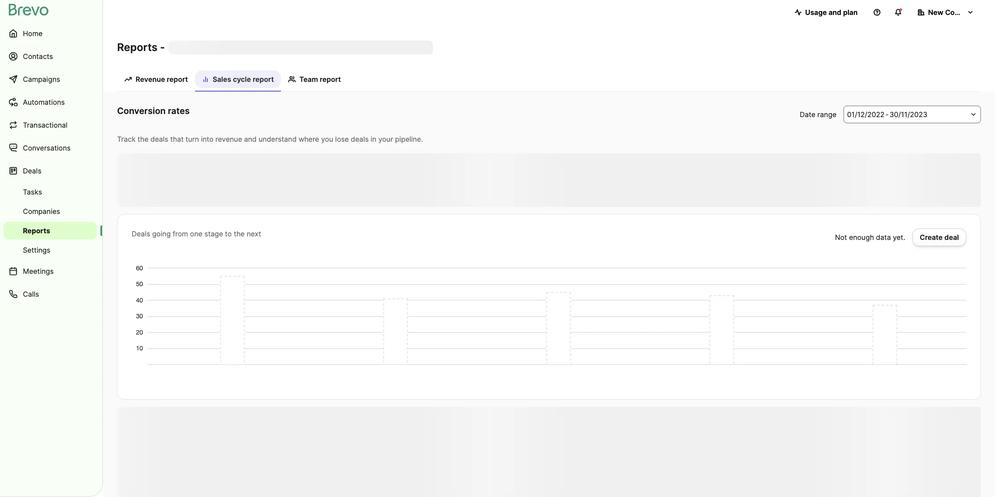 Task type: locate. For each thing, give the bounding box(es) containing it.
1 vertical spatial deals
[[132, 230, 150, 238]]

0 vertical spatial reports
[[117, 41, 158, 54]]

0 horizontal spatial deals
[[23, 167, 41, 175]]

tab list containing revenue report
[[117, 70, 982, 92]]

and
[[829, 8, 842, 17], [244, 135, 257, 144]]

the right to
[[234, 230, 245, 238]]

0 horizontal spatial and
[[244, 135, 257, 144]]

0 vertical spatial the
[[138, 135, 149, 144]]

2 horizontal spatial report
[[320, 75, 341, 84]]

deals left in
[[351, 135, 369, 144]]

from
[[173, 230, 188, 238]]

reports
[[117, 41, 158, 54], [23, 226, 50, 235]]

1 horizontal spatial reports
[[117, 41, 158, 54]]

next
[[247, 230, 261, 238]]

rates
[[168, 106, 190, 116]]

3 report from the left
[[320, 75, 341, 84]]

automations link
[[4, 92, 97, 113]]

0 vertical spatial and
[[829, 8, 842, 17]]

the
[[138, 135, 149, 144], [234, 230, 245, 238]]

usage and plan
[[806, 8, 858, 17]]

sales cycle report
[[213, 75, 274, 84]]

sales
[[213, 75, 231, 84]]

2 report from the left
[[253, 75, 274, 84]]

new
[[929, 8, 944, 17]]

0 horizontal spatial -
[[160, 41, 165, 54]]

0 vertical spatial -
[[160, 41, 165, 54]]

- for reports
[[160, 41, 165, 54]]

-
[[160, 41, 165, 54], [886, 110, 889, 119]]

- up revenue report
[[160, 41, 165, 54]]

and right revenue
[[244, 135, 257, 144]]

1 vertical spatial reports
[[23, 226, 50, 235]]

0 horizontal spatial the
[[138, 135, 149, 144]]

report inside revenue report link
[[167, 75, 188, 84]]

- right 01/12/2022 on the top right of the page
[[886, 110, 889, 119]]

you
[[321, 135, 333, 144]]

in
[[371, 135, 377, 144]]

1 vertical spatial -
[[886, 110, 889, 119]]

reports for reports
[[23, 226, 50, 235]]

deals left going
[[132, 230, 150, 238]]

report inside "sales cycle report" link
[[253, 75, 274, 84]]

pipeline.
[[395, 135, 423, 144]]

report
[[167, 75, 188, 84], [253, 75, 274, 84], [320, 75, 341, 84]]

deals
[[151, 135, 168, 144], [351, 135, 369, 144]]

where
[[299, 135, 319, 144]]

track the deals that turn into revenue and understand where you lose deals in your pipeline.
[[117, 135, 423, 144]]

deals
[[23, 167, 41, 175], [132, 230, 150, 238]]

the right track
[[138, 135, 149, 144]]

1 horizontal spatial -
[[886, 110, 889, 119]]

deals left that
[[151, 135, 168, 144]]

0 vertical spatial deals
[[23, 167, 41, 175]]

deals up tasks
[[23, 167, 41, 175]]

deals for deals
[[23, 167, 41, 175]]

reports up 'revenue'
[[117, 41, 158, 54]]

data
[[877, 233, 891, 242]]

0 horizontal spatial reports
[[23, 226, 50, 235]]

and left 'plan'
[[829, 8, 842, 17]]

conversion
[[117, 106, 166, 116]]

30/11/2023
[[890, 110, 928, 119]]

1 report from the left
[[167, 75, 188, 84]]

1 horizontal spatial the
[[234, 230, 245, 238]]

report right 'revenue'
[[167, 75, 188, 84]]

report inside team report link
[[320, 75, 341, 84]]

01/12/2022 - 30/11/2023
[[848, 110, 928, 119]]

turn
[[186, 135, 199, 144]]

report right team
[[320, 75, 341, 84]]

conversations link
[[4, 137, 97, 159]]

reports link
[[4, 222, 97, 240]]

1 vertical spatial and
[[244, 135, 257, 144]]

1 horizontal spatial and
[[829, 8, 842, 17]]

tab list
[[117, 70, 982, 92]]

01/12/2022
[[848, 110, 885, 119]]

1 horizontal spatial deals
[[132, 230, 150, 238]]

1 horizontal spatial report
[[253, 75, 274, 84]]

create deal button
[[913, 229, 967, 246]]

yet.
[[893, 233, 906, 242]]

0 horizontal spatial report
[[167, 75, 188, 84]]

tasks
[[23, 188, 42, 196]]

companies link
[[4, 203, 97, 220]]

campaigns
[[23, 75, 60, 84]]

deals for deals going from one stage to the next
[[132, 230, 150, 238]]

reports up settings
[[23, 226, 50, 235]]

date
[[800, 110, 816, 119]]

1 horizontal spatial deals
[[351, 135, 369, 144]]

report right the cycle
[[253, 75, 274, 84]]

sales cycle report link
[[195, 70, 281, 92]]

0 horizontal spatial deals
[[151, 135, 168, 144]]



Task type: vqa. For each thing, say whether or not it's contained in the screenshot.
"-" related to Reports
yes



Task type: describe. For each thing, give the bounding box(es) containing it.
reports for reports -
[[117, 41, 158, 54]]

stage
[[205, 230, 223, 238]]

automations
[[23, 98, 65, 107]]

going
[[152, 230, 171, 238]]

transactional
[[23, 121, 68, 130]]

home
[[23, 29, 43, 38]]

settings link
[[4, 241, 97, 259]]

to
[[225, 230, 232, 238]]

report for revenue report
[[167, 75, 188, 84]]

new company
[[929, 8, 978, 17]]

revenue
[[216, 135, 242, 144]]

1 vertical spatial the
[[234, 230, 245, 238]]

one
[[190, 230, 203, 238]]

lose
[[335, 135, 349, 144]]

contacts
[[23, 52, 53, 61]]

meetings link
[[4, 261, 97, 282]]

create
[[920, 233, 943, 242]]

not enough data yet.
[[836, 233, 906, 242]]

revenue report link
[[117, 70, 195, 91]]

company
[[946, 8, 978, 17]]

tasks link
[[4, 183, 97, 201]]

conversion rates
[[117, 106, 190, 116]]

range
[[818, 110, 837, 119]]

date range
[[800, 110, 837, 119]]

into
[[201, 135, 214, 144]]

- for 01/12/2022
[[886, 110, 889, 119]]

1 deals from the left
[[151, 135, 168, 144]]

meetings
[[23, 267, 54, 276]]

companies
[[23, 207, 60, 216]]

not
[[836, 233, 848, 242]]

usage and plan button
[[788, 4, 865, 21]]

conversations
[[23, 144, 71, 152]]

deal
[[945, 233, 960, 242]]

track
[[117, 135, 136, 144]]

reports -
[[117, 41, 165, 54]]

deals going from one stage to the next
[[132, 230, 261, 238]]

understand
[[259, 135, 297, 144]]

2 deals from the left
[[351, 135, 369, 144]]

calls link
[[4, 284, 97, 305]]

your
[[379, 135, 393, 144]]

home link
[[4, 23, 97, 44]]

usage
[[806, 8, 827, 17]]

enough
[[850, 233, 875, 242]]

campaigns link
[[4, 69, 97, 90]]

revenue
[[136, 75, 165, 84]]

report for team report
[[320, 75, 341, 84]]

and inside button
[[829, 8, 842, 17]]

create deal
[[920, 233, 960, 242]]

transactional link
[[4, 115, 97, 136]]

team
[[300, 75, 318, 84]]

calls
[[23, 290, 39, 299]]

team report
[[300, 75, 341, 84]]

cycle
[[233, 75, 251, 84]]

revenue report
[[136, 75, 188, 84]]

deals link
[[4, 160, 97, 182]]

new company button
[[911, 4, 982, 21]]

plan
[[844, 8, 858, 17]]

contacts link
[[4, 46, 97, 67]]

that
[[170, 135, 184, 144]]

settings
[[23, 246, 50, 255]]

team report link
[[281, 70, 348, 91]]



